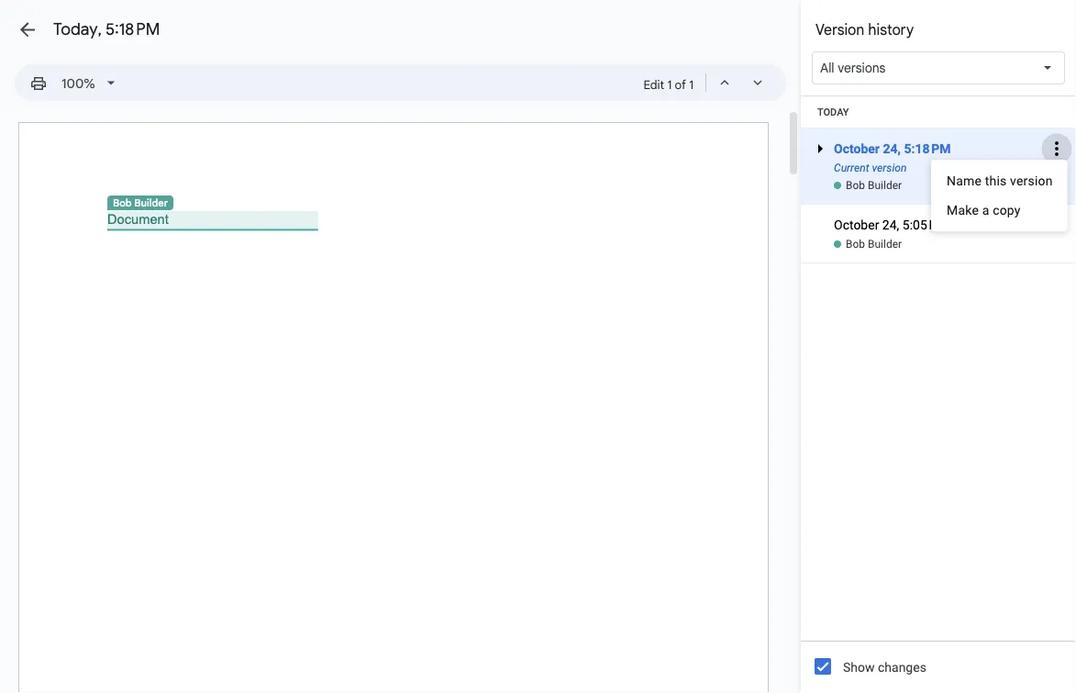 Task type: vqa. For each thing, say whether or not it's contained in the screenshot.
middle Bob Builder
yes



Task type: describe. For each thing, give the bounding box(es) containing it.
2 vertical spatial bob builder
[[846, 238, 902, 251]]

today,
[[53, 19, 102, 39]]

main toolbar
[[22, 69, 124, 98]]

version history
[[816, 20, 915, 39]]

this
[[986, 173, 1007, 188]]

today heading
[[801, 96, 1077, 129]]

2 vertical spatial builder
[[868, 238, 902, 251]]

version
[[816, 20, 865, 39]]

today, 5:18 pm
[[53, 19, 160, 39]]

today, 5:18 pm application
[[0, 0, 1077, 693]]

Show changes checkbox
[[815, 658, 832, 675]]

version history section
[[801, 0, 1077, 693]]

current version
[[834, 162, 907, 174]]

mode and view toolbar
[[644, 64, 776, 101]]

current
[[834, 162, 870, 174]]

version inside cell
[[873, 162, 907, 174]]

copy
[[993, 202, 1021, 218]]

more actions image
[[1046, 116, 1069, 182]]

expand detailed versions image
[[810, 138, 832, 204]]

5:18 pm
[[106, 19, 160, 39]]

1 1 from the left
[[668, 77, 672, 92]]

all versions
[[821, 60, 886, 76]]

1 vertical spatial bob
[[113, 196, 132, 209]]

version inside menu
[[1011, 173, 1054, 188]]

Zoom field
[[54, 70, 123, 98]]

row group inside today, 5:18 pm "application"
[[801, 96, 1077, 263]]

make a copy
[[947, 202, 1021, 218]]

name
[[947, 173, 982, 188]]

Name this version text field
[[832, 137, 1044, 161]]

show changes
[[844, 660, 927, 675]]



Task type: locate. For each thing, give the bounding box(es) containing it.
2 vertical spatial bob
[[846, 238, 866, 251]]

row group
[[801, 96, 1077, 263]]

bob builder
[[846, 179, 902, 192], [113, 196, 168, 209], [846, 238, 902, 251]]

1 left 'of'
[[668, 77, 672, 92]]

1 vertical spatial builder
[[134, 196, 168, 209]]

0 vertical spatial builder
[[868, 179, 902, 192]]

bob
[[846, 179, 866, 192], [113, 196, 132, 209], [846, 238, 866, 251]]

history
[[869, 20, 915, 39]]

0 vertical spatial bob builder
[[846, 179, 902, 192]]

today
[[818, 106, 849, 117]]

1 horizontal spatial 1
[[690, 77, 694, 92]]

version right 'current'
[[873, 162, 907, 174]]

show
[[844, 660, 875, 675]]

all
[[821, 60, 835, 76]]

0 horizontal spatial 1
[[668, 77, 672, 92]]

menu bar banner
[[0, 0, 1077, 109]]

0 horizontal spatial version
[[873, 162, 907, 174]]

versions
[[838, 60, 886, 76]]

edit 1 of 1 heading
[[644, 73, 694, 95]]

menu containing name this version
[[932, 160, 1068, 231]]

cell
[[801, 205, 1077, 237]]

name this version
[[947, 173, 1054, 188]]

make
[[947, 202, 979, 218]]

version right this at right
[[1011, 173, 1054, 188]]

all versions option
[[821, 59, 886, 77]]

a
[[983, 202, 990, 218]]

1 horizontal spatial version
[[1011, 173, 1054, 188]]

cell inside today, 5:18 pm "application"
[[801, 205, 1077, 237]]

menu inside today, 5:18 pm "application"
[[932, 160, 1068, 231]]

edit
[[644, 77, 665, 92]]

row group containing current version
[[801, 96, 1077, 263]]

menu
[[932, 160, 1068, 231]]

0 vertical spatial bob
[[846, 179, 866, 192]]

1 vertical spatial bob builder
[[113, 196, 168, 209]]

1
[[668, 77, 672, 92], [690, 77, 694, 92]]

of
[[675, 77, 686, 92]]

Zoom text field
[[57, 71, 101, 96]]

changes
[[878, 660, 927, 675]]

version
[[873, 162, 907, 174], [1011, 173, 1054, 188]]

2 1 from the left
[[690, 77, 694, 92]]

current version cell
[[801, 116, 1077, 204]]

builder
[[868, 179, 902, 192], [134, 196, 168, 209], [868, 238, 902, 251]]

edit 1 of 1
[[644, 77, 694, 92]]

1 right 'of'
[[690, 77, 694, 92]]



